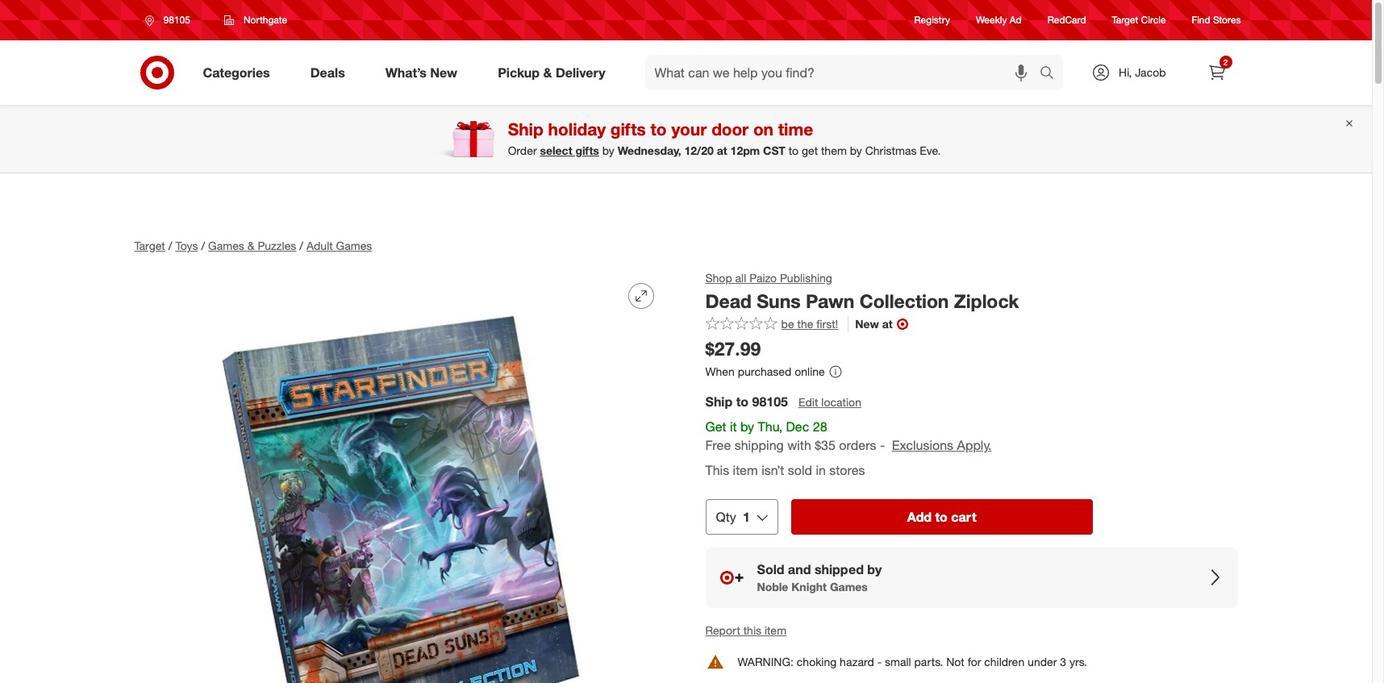 Task type: vqa. For each thing, say whether or not it's contained in the screenshot.
Collection
yes



Task type: describe. For each thing, give the bounding box(es) containing it.
at inside ship holiday gifts to your door on time order select gifts by wednesday, 12/20 at 12pm cst to get them by christmas eve.
[[717, 144, 727, 157]]

0 horizontal spatial &
[[247, 239, 255, 253]]

christmas
[[865, 144, 917, 157]]

be the first! link
[[705, 316, 838, 332]]

warning:
[[738, 655, 794, 668]]

time
[[778, 119, 813, 140]]

your
[[672, 119, 707, 140]]

redcard
[[1048, 14, 1086, 26]]

0 horizontal spatial gifts
[[576, 144, 599, 157]]

target for target circle
[[1112, 14, 1139, 26]]

games inside sold and shipped by noble knight games
[[830, 580, 868, 594]]

98105 button
[[134, 6, 207, 35]]

find
[[1192, 14, 1211, 26]]

new at
[[855, 317, 893, 331]]

find stores
[[1192, 14, 1241, 26]]

all
[[735, 271, 746, 285]]

categories link
[[189, 55, 290, 90]]

sold
[[757, 561, 784, 578]]

registry link
[[914, 13, 950, 27]]

qty
[[716, 509, 736, 525]]

weekly
[[976, 14, 1007, 26]]

parts.
[[914, 655, 943, 668]]

get
[[802, 144, 818, 157]]

1 horizontal spatial &
[[543, 64, 552, 80]]

shop all paizo publishing dead suns pawn collection ziplock
[[705, 271, 1019, 312]]

them
[[821, 144, 847, 157]]

by inside sold and shipped by noble knight games
[[868, 561, 882, 578]]

games & puzzles link
[[208, 239, 296, 253]]

ship to 98105
[[705, 394, 788, 410]]

dead
[[705, 290, 752, 312]]

what's new
[[385, 64, 458, 80]]

add to cart
[[907, 509, 977, 525]]

2
[[1224, 57, 1228, 67]]

children
[[984, 655, 1025, 668]]

what's
[[385, 64, 427, 80]]

1
[[743, 509, 750, 525]]

1 vertical spatial -
[[877, 655, 882, 668]]

pickup & delivery
[[498, 64, 605, 80]]

deals link
[[297, 55, 365, 90]]

on
[[753, 119, 774, 140]]

search
[[1033, 66, 1071, 82]]

item inside fulfillment "region"
[[733, 462, 758, 478]]

choking
[[797, 655, 837, 668]]

noble
[[757, 580, 788, 594]]

the
[[797, 317, 814, 331]]

jacob
[[1135, 65, 1166, 79]]

warning: choking hazard - small parts. not for children under 3 yrs.
[[738, 655, 1087, 668]]

registry
[[914, 14, 950, 26]]

find stores link
[[1192, 13, 1241, 27]]

98105 inside fulfillment "region"
[[752, 394, 788, 410]]

sold
[[788, 462, 812, 478]]

1 horizontal spatial at
[[882, 317, 893, 331]]

report this item button
[[705, 623, 787, 639]]

edit location
[[799, 396, 862, 409]]

98105 inside dropdown button
[[163, 14, 190, 26]]

it
[[730, 419, 737, 435]]

by down holiday
[[602, 144, 615, 157]]

pickup
[[498, 64, 540, 80]]

cart
[[951, 509, 977, 525]]

weekly ad
[[976, 14, 1022, 26]]

12pm
[[731, 144, 760, 157]]

2 link
[[1199, 55, 1235, 90]]

thu,
[[758, 419, 783, 435]]

$35
[[815, 437, 836, 454]]

exclusions
[[892, 437, 954, 454]]

$27.99
[[705, 337, 761, 360]]

toys link
[[175, 239, 198, 253]]

ship holiday gifts to your door on time order select gifts by wednesday, 12/20 at 12pm cst to get them by christmas eve.
[[508, 119, 941, 157]]

item inside button
[[765, 623, 787, 637]]

shipping
[[735, 437, 784, 454]]

in
[[816, 462, 826, 478]]

when
[[705, 364, 735, 378]]

circle
[[1141, 14, 1166, 26]]

28
[[813, 419, 827, 435]]

delivery
[[556, 64, 605, 80]]

publishing
[[780, 271, 832, 285]]



Task type: locate. For each thing, give the bounding box(es) containing it.
holiday
[[548, 119, 606, 140]]

by right it
[[741, 419, 754, 435]]

paizo
[[750, 271, 777, 285]]

at
[[717, 144, 727, 157], [882, 317, 893, 331]]

by inside get it by thu, dec 28 free shipping with $35 orders - exclusions apply.
[[741, 419, 754, 435]]

target left toys link
[[134, 239, 165, 253]]

ship up order
[[508, 119, 544, 140]]

1 horizontal spatial item
[[765, 623, 787, 637]]

1 horizontal spatial /
[[201, 239, 205, 253]]

3 / from the left
[[300, 239, 303, 253]]

to
[[651, 119, 667, 140], [789, 144, 799, 157], [736, 394, 749, 410], [935, 509, 948, 525]]

/
[[168, 239, 172, 253], [201, 239, 205, 253], [300, 239, 303, 253]]

0 horizontal spatial item
[[733, 462, 758, 478]]

be the first!
[[781, 317, 838, 331]]

report
[[705, 623, 740, 637]]

when purchased online
[[705, 364, 825, 378]]

at down the collection at top right
[[882, 317, 893, 331]]

collection
[[860, 290, 949, 312]]

get
[[705, 419, 726, 435]]

puzzles
[[258, 239, 296, 253]]

1 horizontal spatial games
[[336, 239, 372, 253]]

- left small
[[877, 655, 882, 668]]

1 vertical spatial new
[[855, 317, 879, 331]]

3
[[1060, 655, 1067, 668]]

1 horizontal spatial target
[[1112, 14, 1139, 26]]

fulfillment region
[[705, 393, 1238, 608]]

0 vertical spatial ship
[[508, 119, 544, 140]]

target circle
[[1112, 14, 1166, 26]]

new right what's
[[430, 64, 458, 80]]

- right orders on the bottom right
[[880, 437, 885, 454]]

1 horizontal spatial 98105
[[752, 394, 788, 410]]

not
[[946, 655, 965, 668]]

small
[[885, 655, 911, 668]]

games down shipped
[[830, 580, 868, 594]]

what's new link
[[372, 55, 478, 90]]

knight
[[792, 580, 827, 594]]

ship for holiday
[[508, 119, 544, 140]]

/ left adult at left top
[[300, 239, 303, 253]]

adult
[[307, 239, 333, 253]]

to inside button
[[935, 509, 948, 525]]

2 horizontal spatial games
[[830, 580, 868, 594]]

new
[[430, 64, 458, 80], [855, 317, 879, 331]]

to left 'get'
[[789, 144, 799, 157]]

eve.
[[920, 144, 941, 157]]

edit location button
[[798, 394, 862, 412]]

by right shipped
[[868, 561, 882, 578]]

gifts up 'wednesday,'
[[611, 119, 646, 140]]

isn't
[[762, 462, 784, 478]]

1 vertical spatial at
[[882, 317, 893, 331]]

item left isn't
[[733, 462, 758, 478]]

pawn
[[806, 290, 855, 312]]

by
[[602, 144, 615, 157], [850, 144, 862, 157], [741, 419, 754, 435], [868, 561, 882, 578]]

0 vertical spatial target
[[1112, 14, 1139, 26]]

cst
[[763, 144, 786, 157]]

to up it
[[736, 394, 749, 410]]

0 horizontal spatial ship
[[508, 119, 544, 140]]

& left puzzles
[[247, 239, 255, 253]]

& right pickup
[[543, 64, 552, 80]]

online
[[795, 364, 825, 378]]

for
[[968, 655, 981, 668]]

0 vertical spatial -
[[880, 437, 885, 454]]

1 horizontal spatial gifts
[[611, 119, 646, 140]]

yrs.
[[1070, 655, 1087, 668]]

&
[[543, 64, 552, 80], [247, 239, 255, 253]]

games right toys
[[208, 239, 244, 253]]

by right them
[[850, 144, 862, 157]]

0 vertical spatial at
[[717, 144, 727, 157]]

northgate button
[[214, 6, 298, 35]]

orders
[[839, 437, 877, 454]]

/ left toys
[[168, 239, 172, 253]]

1 vertical spatial item
[[765, 623, 787, 637]]

this
[[744, 623, 762, 637]]

categories
[[203, 64, 270, 80]]

and
[[788, 561, 811, 578]]

pickup & delivery link
[[484, 55, 626, 90]]

0 horizontal spatial games
[[208, 239, 244, 253]]

to right the add
[[935, 509, 948, 525]]

98105
[[163, 14, 190, 26], [752, 394, 788, 410]]

door
[[712, 119, 749, 140]]

first!
[[817, 317, 838, 331]]

1 vertical spatial ship
[[705, 394, 733, 410]]

/ right toys link
[[201, 239, 205, 253]]

0 horizontal spatial /
[[168, 239, 172, 253]]

ship inside fulfillment "region"
[[705, 394, 733, 410]]

0 horizontal spatial new
[[430, 64, 458, 80]]

stores
[[1213, 14, 1241, 26]]

shipped
[[815, 561, 864, 578]]

edit
[[799, 396, 818, 409]]

1 / from the left
[[168, 239, 172, 253]]

0 vertical spatial &
[[543, 64, 552, 80]]

qty 1
[[716, 509, 750, 525]]

1 vertical spatial gifts
[[576, 144, 599, 157]]

redcard link
[[1048, 13, 1086, 27]]

target
[[1112, 14, 1139, 26], [134, 239, 165, 253]]

report this item
[[705, 623, 787, 637]]

games
[[208, 239, 244, 253], [336, 239, 372, 253], [830, 580, 868, 594]]

ship up get
[[705, 394, 733, 410]]

ziplock
[[954, 290, 1019, 312]]

What can we help you find? suggestions appear below search field
[[645, 55, 1044, 90]]

dead suns pawn collection ziplock, 1 of 2 image
[[134, 270, 667, 683]]

new down shop all paizo publishing dead suns pawn collection ziplock
[[855, 317, 879, 331]]

0 vertical spatial item
[[733, 462, 758, 478]]

target for target / toys / games & puzzles / adult games
[[134, 239, 165, 253]]

target left circle
[[1112, 14, 1139, 26]]

1 horizontal spatial new
[[855, 317, 879, 331]]

purchased
[[738, 364, 792, 378]]

gifts down holiday
[[576, 144, 599, 157]]

location
[[821, 396, 862, 409]]

12/20
[[685, 144, 714, 157]]

ship inside ship holiday gifts to your door on time order select gifts by wednesday, 12/20 at 12pm cst to get them by christmas eve.
[[508, 119, 544, 140]]

ship for to
[[705, 394, 733, 410]]

deals
[[310, 64, 345, 80]]

- inside get it by thu, dec 28 free shipping with $35 orders - exclusions apply.
[[880, 437, 885, 454]]

0 horizontal spatial target
[[134, 239, 165, 253]]

get it by thu, dec 28 free shipping with $35 orders - exclusions apply.
[[705, 419, 992, 454]]

this item isn't sold in stores
[[705, 462, 865, 478]]

gifts
[[611, 119, 646, 140], [576, 144, 599, 157]]

order
[[508, 144, 537, 157]]

0 horizontal spatial at
[[717, 144, 727, 157]]

toys
[[175, 239, 198, 253]]

1 vertical spatial &
[[247, 239, 255, 253]]

1 vertical spatial 98105
[[752, 394, 788, 410]]

1 vertical spatial target
[[134, 239, 165, 253]]

add to cart button
[[791, 499, 1093, 535]]

98105 up thu, on the right
[[752, 394, 788, 410]]

target circle link
[[1112, 13, 1166, 27]]

search button
[[1033, 55, 1071, 94]]

0 vertical spatial gifts
[[611, 119, 646, 140]]

apply.
[[957, 437, 992, 454]]

1 horizontal spatial ship
[[705, 394, 733, 410]]

at down 'door' at top
[[717, 144, 727, 157]]

shop
[[705, 271, 732, 285]]

2 horizontal spatial /
[[300, 239, 303, 253]]

item right this
[[765, 623, 787, 637]]

free
[[705, 437, 731, 454]]

item
[[733, 462, 758, 478], [765, 623, 787, 637]]

0 vertical spatial 98105
[[163, 14, 190, 26]]

to up 'wednesday,'
[[651, 119, 667, 140]]

0 horizontal spatial 98105
[[163, 14, 190, 26]]

2 / from the left
[[201, 239, 205, 253]]

0 vertical spatial new
[[430, 64, 458, 80]]

hi,
[[1119, 65, 1132, 79]]

games right adult at left top
[[336, 239, 372, 253]]

stores
[[830, 462, 865, 478]]

exclusions apply. button
[[892, 437, 992, 455]]

98105 left northgate dropdown button
[[163, 14, 190, 26]]

with
[[787, 437, 811, 454]]



